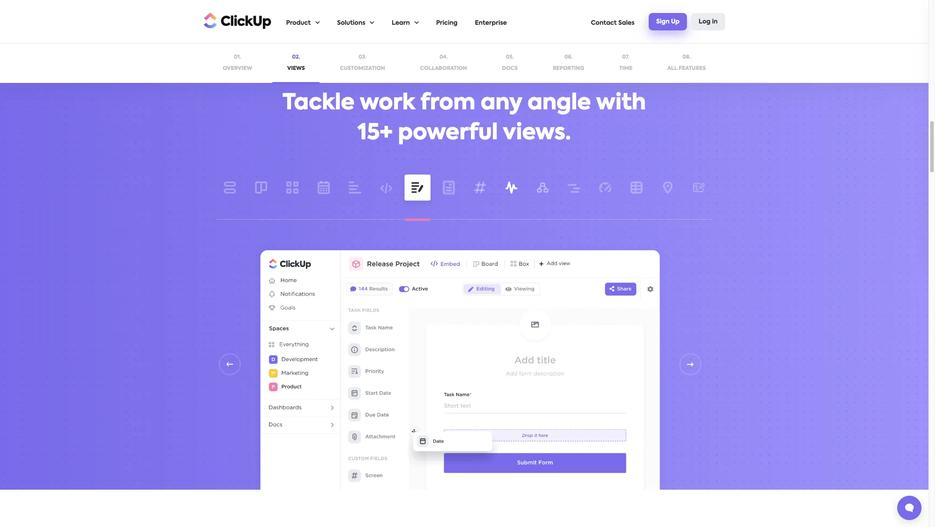 Task type: locate. For each thing, give the bounding box(es) containing it.
enterprise link
[[475, 0, 507, 43]]

any
[[481, 93, 523, 114]]

enterprise
[[475, 20, 507, 26]]

all features
[[668, 66, 706, 71]]

docs
[[502, 66, 518, 71]]

product button
[[286, 0, 320, 43]]

customization
[[340, 66, 385, 71]]

learn button
[[392, 0, 419, 43]]

tackle work from any angle with
[[283, 93, 646, 114]]

tackle
[[283, 93, 355, 114]]

08.
[[683, 55, 691, 60]]

main navigation element
[[286, 0, 725, 43]]

solutions button
[[337, 0, 375, 43]]

all
[[668, 66, 678, 71]]

contact
[[591, 20, 617, 26]]

sign up
[[657, 18, 680, 25]]

features
[[679, 66, 706, 71]]

06.
[[565, 55, 573, 60]]

contact sales
[[591, 20, 635, 26]]

list
[[286, 0, 591, 43]]

product
[[286, 20, 311, 26]]

powerful
[[398, 123, 498, 144]]

table view image
[[252, 242, 669, 526]]

angle
[[528, 93, 591, 114]]

03.
[[359, 55, 367, 60]]

02.
[[292, 55, 300, 60]]

overview
[[223, 66, 252, 71]]

time
[[620, 66, 633, 71]]

from
[[421, 93, 476, 114]]

sales
[[619, 20, 635, 26]]

pricing link
[[436, 0, 458, 43]]



Task type: describe. For each thing, give the bounding box(es) containing it.
sign
[[657, 18, 670, 25]]

04.
[[440, 55, 448, 60]]

07.
[[623, 55, 630, 60]]

15+ powerful views.
[[358, 123, 571, 144]]

log in
[[699, 18, 718, 25]]

views
[[287, 66, 305, 71]]

work
[[360, 93, 415, 114]]

log in link
[[692, 13, 725, 30]]

pricing
[[436, 20, 458, 26]]

views.
[[503, 123, 571, 144]]

with
[[596, 93, 646, 114]]

collaboration
[[420, 66, 467, 71]]

reporting
[[553, 66, 585, 71]]

solutions
[[337, 20, 366, 26]]

nested subtasks & checklists image
[[517, 0, 712, 6]]

up
[[671, 18, 680, 25]]

sign up button
[[649, 13, 687, 30]]

contact sales link
[[591, 0, 635, 43]]

log
[[699, 18, 711, 25]]

01.
[[234, 55, 241, 60]]

form view image
[[252, 242, 669, 525]]

15+
[[358, 123, 393, 144]]

learn
[[392, 20, 410, 26]]

list containing product
[[286, 0, 591, 43]]

in
[[712, 18, 718, 25]]

05.
[[506, 55, 514, 60]]



Task type: vqa. For each thing, say whether or not it's contained in the screenshot.


